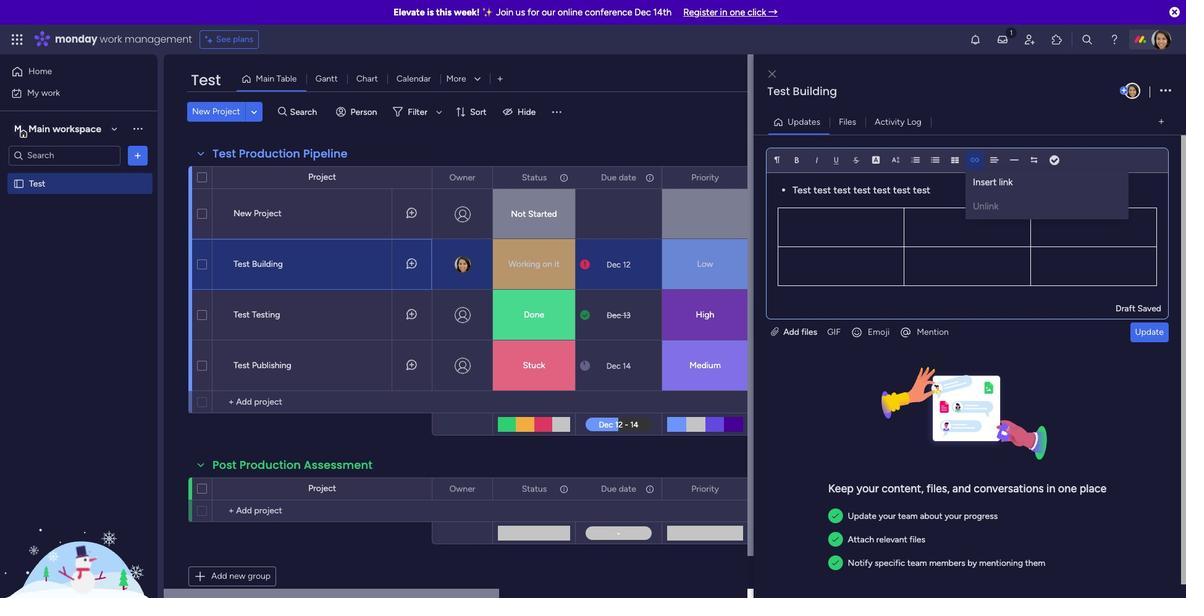 Task type: locate. For each thing, give the bounding box(es) containing it.
medium
[[690, 360, 721, 371]]

date for column information image associated with due date
[[619, 484, 637, 494]]

team left about
[[899, 511, 918, 521]]

work right monday
[[100, 32, 122, 46]]

0 vertical spatial due date field
[[598, 171, 640, 184]]

1 vertical spatial due date
[[601, 484, 637, 494]]

1 vertical spatial in
[[1047, 482, 1056, 495]]

main
[[256, 74, 274, 84], [28, 123, 50, 134]]

0 vertical spatial owner field
[[447, 171, 479, 184]]

update for update
[[1136, 327, 1164, 337]]

Due date field
[[598, 171, 640, 184], [598, 482, 640, 496]]

updates button
[[769, 112, 830, 132]]

test up new project button
[[191, 70, 221, 90]]

1 vertical spatial new
[[234, 208, 252, 219]]

1 vertical spatial production
[[240, 457, 301, 473]]

0 horizontal spatial in
[[720, 7, 728, 18]]

options image
[[1161, 83, 1172, 99], [559, 167, 567, 188], [645, 167, 653, 188], [559, 479, 567, 500], [645, 479, 653, 500]]

0 vertical spatial column information image
[[559, 173, 569, 183]]

Owner field
[[447, 171, 479, 184], [447, 482, 479, 496]]

person button
[[331, 102, 385, 122]]

your for content,
[[857, 482, 879, 495]]

emoji button
[[846, 322, 895, 342]]

options image for column information image associated with status
[[559, 167, 567, 188]]

add files
[[782, 327, 818, 337]]

workspace
[[52, 123, 101, 134]]

add for add new group
[[211, 571, 227, 582]]

column information image for status
[[559, 173, 569, 183]]

building up updates at the top right of the page
[[793, 83, 837, 99]]

0 vertical spatial + add project text field
[[219, 395, 319, 410]]

working on it
[[509, 259, 560, 269]]

1 vertical spatial add
[[211, 571, 227, 582]]

test down size image in the top of the page
[[894, 184, 911, 196]]

due date field for column information icon associated with due date
[[598, 171, 640, 184]]

status for test production pipeline
[[522, 172, 547, 183]]

Search field
[[287, 103, 324, 121]]

hide button
[[498, 102, 543, 122]]

1 vertical spatial due date field
[[598, 482, 640, 496]]

test down 1. numbers image
[[913, 184, 931, 196]]

monday work management
[[55, 32, 192, 46]]

1 horizontal spatial add view image
[[1159, 117, 1164, 127]]

test down text color image at the top right of page
[[874, 184, 891, 196]]

dec
[[635, 7, 651, 18], [607, 260, 621, 269], [607, 311, 621, 320], [607, 361, 621, 371]]

1 vertical spatial new project
[[234, 208, 282, 219]]

14
[[623, 361, 631, 371]]

1 test from the left
[[814, 184, 831, 196]]

pipeline
[[303, 146, 348, 161]]

update up attach at bottom
[[848, 511, 877, 521]]

1 horizontal spatial in
[[1047, 482, 1056, 495]]

add
[[784, 327, 800, 337], [211, 571, 227, 582]]

in left place
[[1047, 482, 1056, 495]]

Search in workspace field
[[26, 148, 103, 163]]

1 vertical spatial due
[[601, 484, 617, 494]]

test right public board image
[[29, 178, 45, 189]]

Test field
[[188, 70, 224, 91]]

2 priority from the top
[[692, 484, 719, 494]]

workspace selection element
[[12, 121, 103, 138]]

main left table
[[256, 74, 274, 84]]

relevant
[[877, 535, 908, 545]]

options image
[[132, 149, 144, 162], [475, 167, 484, 188], [475, 479, 484, 500], [731, 479, 740, 500]]

0 vertical spatial due
[[601, 172, 617, 183]]

1 priority from the top
[[692, 172, 719, 183]]

1 vertical spatial owner field
[[447, 482, 479, 496]]

add right dapulse attachment 'icon'
[[784, 327, 800, 337]]

+ add project text field down post production assessment field
[[219, 504, 319, 519]]

0 vertical spatial new
[[192, 106, 210, 117]]

0 vertical spatial column information image
[[645, 173, 655, 183]]

1 vertical spatial priority field
[[689, 482, 722, 496]]

Test Building field
[[765, 83, 1118, 100]]

2 date from the top
[[619, 484, 637, 494]]

mention button
[[895, 322, 954, 342]]

for
[[528, 7, 540, 18]]

project down test production pipeline field
[[254, 208, 282, 219]]

0 vertical spatial owner
[[450, 172, 476, 183]]

rtl ltr image
[[1030, 155, 1039, 164]]

options image for column information icon associated with due date
[[645, 167, 653, 188]]

progress
[[964, 511, 998, 521]]

1 status field from the top
[[519, 171, 550, 184]]

1 vertical spatial update
[[848, 511, 877, 521]]

add left new
[[211, 571, 227, 582]]

2 due date from the top
[[601, 484, 637, 494]]

1 vertical spatial column information image
[[559, 484, 569, 494]]

0 horizontal spatial column information image
[[559, 484, 569, 494]]

main table
[[256, 74, 297, 84]]

register in one click →
[[684, 7, 778, 18]]

1 horizontal spatial update
[[1136, 327, 1164, 337]]

1 vertical spatial column information image
[[645, 484, 655, 494]]

checklist image
[[1050, 156, 1060, 165]]

in right register
[[720, 7, 728, 18]]

project down assessment
[[308, 483, 336, 494]]

test left testing
[[234, 310, 250, 320]]

0 vertical spatial priority
[[692, 172, 719, 183]]

team right specific
[[908, 558, 928, 569]]

dec for dec 14
[[607, 361, 621, 371]]

1 horizontal spatial work
[[100, 32, 122, 46]]

0 vertical spatial due date
[[601, 172, 637, 183]]

add view image
[[498, 74, 503, 84], [1159, 117, 1164, 127]]

dec left 13
[[607, 311, 621, 320]]

james peterson image
[[1152, 30, 1172, 49], [1125, 83, 1141, 99]]

production for post
[[240, 457, 301, 473]]

1 due from the top
[[601, 172, 617, 183]]

+ Add project text field
[[219, 395, 319, 410], [219, 504, 319, 519]]

test
[[814, 184, 831, 196], [834, 184, 851, 196], [854, 184, 871, 196], [874, 184, 891, 196], [894, 184, 911, 196], [913, 184, 931, 196]]

1 vertical spatial team
[[908, 558, 928, 569]]

dec left 14 on the bottom of the page
[[607, 361, 621, 371]]

0 vertical spatial main
[[256, 74, 274, 84]]

update down saved
[[1136, 327, 1164, 337]]

your right about
[[945, 511, 962, 521]]

1 horizontal spatial add
[[784, 327, 800, 337]]

0 horizontal spatial work
[[41, 87, 60, 98]]

calendar
[[397, 74, 431, 84]]

1 vertical spatial add view image
[[1159, 117, 1164, 127]]

3 test from the left
[[854, 184, 871, 196]]

12
[[623, 260, 631, 269]]

1 vertical spatial priority
[[692, 484, 719, 494]]

work right my
[[41, 87, 60, 98]]

files down update your team about your progress
[[910, 535, 926, 545]]

underline image
[[833, 155, 841, 164]]

1 + add project text field from the top
[[219, 395, 319, 410]]

1 vertical spatial owner
[[450, 484, 476, 494]]

test down close icon
[[768, 83, 790, 99]]

notifications image
[[970, 33, 982, 46]]

add new group button
[[189, 567, 276, 587]]

main inside button
[[256, 74, 274, 84]]

+ add project text field down publishing
[[219, 395, 319, 410]]

monday
[[55, 32, 97, 46]]

1 vertical spatial work
[[41, 87, 60, 98]]

0 horizontal spatial update
[[848, 511, 877, 521]]

0 horizontal spatial column information image
[[559, 173, 569, 183]]

test inside test list box
[[29, 178, 45, 189]]

your up attach relevant files
[[879, 511, 896, 521]]

0 vertical spatial date
[[619, 172, 637, 183]]

update inside 'update' button
[[1136, 327, 1164, 337]]

0 horizontal spatial test building
[[234, 259, 283, 269]]

add new group
[[211, 571, 271, 582]]

dec left 12
[[607, 260, 621, 269]]

main table button
[[237, 69, 306, 89]]

2 status from the top
[[522, 484, 547, 494]]

see
[[216, 34, 231, 45]]

files left gif
[[802, 327, 818, 337]]

1 vertical spatial date
[[619, 484, 637, 494]]

post production assessment
[[213, 457, 373, 473]]

2 due from the top
[[601, 484, 617, 494]]

1 due date field from the top
[[598, 171, 640, 184]]

production right post
[[240, 457, 301, 473]]

0 vertical spatial add view image
[[498, 74, 503, 84]]

due date
[[601, 172, 637, 183], [601, 484, 637, 494]]

option
[[0, 172, 158, 175]]

1 vertical spatial status
[[522, 484, 547, 494]]

0 vertical spatial work
[[100, 32, 122, 46]]

1 vertical spatial status field
[[519, 482, 550, 496]]

0 vertical spatial add
[[784, 327, 800, 337]]

Priority field
[[689, 171, 722, 184], [689, 482, 722, 496]]

publishing
[[252, 360, 292, 371]]

test down strikethrough image
[[854, 184, 871, 196]]

column information image
[[645, 173, 655, 183], [559, 484, 569, 494]]

link image
[[971, 155, 980, 164]]

1 status from the top
[[522, 172, 547, 183]]

0 horizontal spatial main
[[28, 123, 50, 134]]

update button
[[1131, 322, 1169, 342]]

&bull; bullets image
[[931, 155, 940, 164]]

production down v2 search image at the left
[[239, 146, 300, 161]]

draft saved
[[1116, 303, 1162, 314]]

bold image
[[793, 155, 802, 164]]

1 horizontal spatial column information image
[[645, 484, 655, 494]]

1 horizontal spatial james peterson image
[[1152, 30, 1172, 49]]

new project button
[[187, 102, 245, 122]]

help image
[[1109, 33, 1121, 46]]

main right workspace icon
[[28, 123, 50, 134]]

post
[[213, 457, 237, 473]]

project down pipeline
[[308, 172, 336, 182]]

files
[[802, 327, 818, 337], [910, 535, 926, 545]]

1 vertical spatial + add project text field
[[219, 504, 319, 519]]

low
[[697, 259, 714, 269]]

add for add files
[[784, 327, 800, 337]]

0 vertical spatial priority field
[[689, 171, 722, 184]]

0 vertical spatial production
[[239, 146, 300, 161]]

one left click
[[730, 7, 746, 18]]

due date field for column information image associated with due date
[[598, 482, 640, 496]]

test publishing
[[234, 360, 292, 371]]

test down 'underline' image
[[834, 184, 851, 196]]

0 vertical spatial test building
[[768, 83, 837, 99]]

add inside button
[[211, 571, 227, 582]]

new project inside new project button
[[192, 106, 240, 117]]

arrow down image
[[432, 104, 447, 119]]

0 vertical spatial status
[[522, 172, 547, 183]]

0 horizontal spatial add
[[211, 571, 227, 582]]

1 horizontal spatial main
[[256, 74, 274, 84]]

team for members
[[908, 558, 928, 569]]

on
[[543, 259, 553, 269]]

1 horizontal spatial building
[[793, 83, 837, 99]]

updates
[[788, 117, 821, 127]]

status field for assessment
[[519, 482, 550, 496]]

﻿test
[[793, 184, 812, 196]]

main inside workspace selection element
[[28, 123, 50, 134]]

one
[[730, 7, 746, 18], [1059, 482, 1077, 495]]

dec 13
[[607, 311, 631, 320]]

test building up test testing
[[234, 259, 283, 269]]

Status field
[[519, 171, 550, 184], [519, 482, 550, 496]]

your
[[857, 482, 879, 495], [879, 511, 896, 521], [945, 511, 962, 521]]

my work button
[[7, 83, 133, 103]]

invite members image
[[1024, 33, 1036, 46]]

one left place
[[1059, 482, 1077, 495]]

test down new project button
[[213, 146, 236, 161]]

project left angle down image
[[212, 106, 240, 117]]

work for monday
[[100, 32, 122, 46]]

test right ﻿test
[[814, 184, 831, 196]]

size image
[[892, 155, 901, 164]]

apps image
[[1051, 33, 1064, 46]]

owner
[[450, 172, 476, 183], [450, 484, 476, 494]]

1 horizontal spatial test building
[[768, 83, 837, 99]]

1 vertical spatial test building
[[234, 259, 283, 269]]

your right keep
[[857, 482, 879, 495]]

0 horizontal spatial new
[[192, 106, 210, 117]]

status
[[522, 172, 547, 183], [522, 484, 547, 494]]

stuck
[[523, 360, 545, 371]]

work inside button
[[41, 87, 60, 98]]

building
[[793, 83, 837, 99], [252, 259, 283, 269]]

mentioning
[[980, 558, 1024, 569]]

priority
[[692, 172, 719, 183], [692, 484, 719, 494]]

testing
[[252, 310, 280, 320]]

project
[[212, 106, 240, 117], [308, 172, 336, 182], [254, 208, 282, 219], [308, 483, 336, 494]]

more
[[446, 74, 466, 84]]

draft
[[1116, 303, 1136, 314]]

0 vertical spatial update
[[1136, 327, 1164, 337]]

new
[[229, 571, 246, 582]]

attach
[[848, 535, 875, 545]]

public board image
[[13, 178, 25, 189]]

0 vertical spatial new project
[[192, 106, 240, 117]]

1 horizontal spatial one
[[1059, 482, 1077, 495]]

1 vertical spatial main
[[28, 123, 50, 134]]

0 horizontal spatial building
[[252, 259, 283, 269]]

column information image for due date
[[645, 484, 655, 494]]

conversations
[[974, 482, 1044, 495]]

0 vertical spatial building
[[793, 83, 837, 99]]

1 owner from the top
[[450, 172, 476, 183]]

4 test from the left
[[874, 184, 891, 196]]

close image
[[769, 70, 776, 79]]

dec for dec 13
[[607, 311, 621, 320]]

0 vertical spatial team
[[899, 511, 918, 521]]

0 horizontal spatial files
[[802, 327, 818, 337]]

1 vertical spatial james peterson image
[[1125, 83, 1141, 99]]

2 owner from the top
[[450, 484, 476, 494]]

0 vertical spatial status field
[[519, 171, 550, 184]]

0 horizontal spatial one
[[730, 7, 746, 18]]

date for column information icon associated with due date
[[619, 172, 637, 183]]

building up testing
[[252, 259, 283, 269]]

gantt button
[[306, 69, 347, 89]]

0 horizontal spatial james peterson image
[[1125, 83, 1141, 99]]

column information image
[[559, 173, 569, 183], [645, 484, 655, 494]]

test
[[191, 70, 221, 90], [768, 83, 790, 99], [213, 146, 236, 161], [29, 178, 45, 189], [234, 259, 250, 269], [234, 310, 250, 320], [234, 360, 250, 371]]

1 date from the top
[[619, 172, 637, 183]]

1 horizontal spatial column information image
[[645, 173, 655, 183]]

2 status field from the top
[[519, 482, 550, 496]]

dec 12
[[607, 260, 631, 269]]

2 due date field from the top
[[598, 482, 640, 496]]

1 vertical spatial files
[[910, 535, 926, 545]]

test building up updates at the top right of the page
[[768, 83, 837, 99]]

table image
[[951, 155, 960, 164]]

done
[[524, 310, 545, 320]]

14th
[[654, 7, 672, 18]]

see plans button
[[199, 30, 259, 49]]



Task type: vqa. For each thing, say whether or not it's contained in the screenshot.
Register in one click → link at the right of the page
yes



Task type: describe. For each thing, give the bounding box(es) containing it.
1 horizontal spatial files
[[910, 535, 926, 545]]

13
[[623, 311, 631, 320]]

test building inside field
[[768, 83, 837, 99]]

join
[[496, 7, 514, 18]]

home
[[28, 66, 52, 77]]

1 horizontal spatial new
[[234, 208, 252, 219]]

status for post production assessment
[[522, 484, 547, 494]]

0 vertical spatial in
[[720, 7, 728, 18]]

insert link
[[973, 176, 1013, 188]]

italic image
[[813, 155, 821, 164]]

column information image for due date
[[645, 173, 655, 183]]

register
[[684, 7, 718, 18]]

owner for 2nd the "owner" field from the bottom of the page
[[450, 172, 476, 183]]

inbox image
[[997, 33, 1009, 46]]

workspace image
[[12, 122, 24, 136]]

building inside field
[[793, 83, 837, 99]]

by
[[968, 558, 977, 569]]

this
[[436, 7, 452, 18]]

column information image for status
[[559, 484, 569, 494]]

dapulse attachment image
[[771, 327, 779, 337]]

line image
[[1011, 155, 1019, 164]]

insert
[[973, 176, 997, 188]]

menu image
[[551, 106, 563, 118]]

management
[[125, 32, 192, 46]]

week!
[[454, 7, 480, 18]]

plans
[[233, 34, 253, 45]]

dapulse addbtn image
[[1121, 87, 1129, 95]]

elevate is this week! ✨ join us for our online conference dec 14th
[[394, 7, 672, 18]]

0 vertical spatial one
[[730, 7, 746, 18]]

my
[[27, 87, 39, 98]]

it
[[555, 259, 560, 269]]

main workspace
[[28, 123, 101, 134]]

calendar button
[[387, 69, 440, 89]]

dec for dec 12
[[607, 260, 621, 269]]

conference
[[585, 7, 633, 18]]

format image
[[773, 155, 782, 164]]

work for my
[[41, 87, 60, 98]]

text color image
[[872, 155, 881, 164]]

and
[[953, 482, 971, 495]]

→
[[769, 7, 778, 18]]

register in one click → link
[[684, 7, 778, 18]]

unlink link
[[966, 195, 1129, 219]]

us
[[516, 7, 525, 18]]

due for column information icon associated with due date
[[601, 172, 617, 183]]

6 test from the left
[[913, 184, 931, 196]]

members
[[930, 558, 966, 569]]

activity log
[[875, 117, 922, 127]]

1 priority field from the top
[[689, 171, 722, 184]]

0 vertical spatial james peterson image
[[1152, 30, 1172, 49]]

assessment
[[304, 457, 373, 473]]

test inside test building field
[[768, 83, 790, 99]]

notify specific team members by mentioning them
[[848, 558, 1046, 569]]

Post Production Assessment field
[[210, 457, 376, 473]]

strikethrough image
[[852, 155, 861, 164]]

lottie animation image
[[0, 473, 158, 598]]

0 vertical spatial files
[[802, 327, 818, 337]]

angle down image
[[251, 107, 257, 117]]

Test Production Pipeline field
[[210, 146, 351, 162]]

2 + add project text field from the top
[[219, 504, 319, 519]]

high
[[696, 310, 715, 320]]

dec left 14th
[[635, 7, 651, 18]]

2 priority field from the top
[[689, 482, 722, 496]]

update your team about your progress
[[848, 511, 998, 521]]

chart
[[356, 74, 378, 84]]

our
[[542, 7, 556, 18]]

online
[[558, 7, 583, 18]]

test up test testing
[[234, 259, 250, 269]]

specific
[[875, 558, 906, 569]]

attach relevant files
[[848, 535, 926, 545]]

﻿test test test test test test test
[[793, 184, 931, 196]]

1 due date from the top
[[601, 172, 637, 183]]

1 owner field from the top
[[447, 171, 479, 184]]

click
[[748, 7, 767, 18]]

v2 done deadline image
[[580, 309, 590, 321]]

my work
[[27, 87, 60, 98]]

update for update your team about your progress
[[848, 511, 877, 521]]

1 vertical spatial building
[[252, 259, 283, 269]]

align image
[[991, 155, 999, 164]]

gif button
[[823, 322, 846, 342]]

status field for pipeline
[[519, 171, 550, 184]]

started
[[528, 209, 557, 219]]

unlink
[[973, 201, 999, 212]]

production for test
[[239, 146, 300, 161]]

insert link link
[[966, 170, 1129, 195]]

v2 search image
[[278, 105, 287, 119]]

1 image
[[1006, 25, 1017, 39]]

search everything image
[[1082, 33, 1094, 46]]

2 owner field from the top
[[447, 482, 479, 496]]

elevate
[[394, 7, 425, 18]]

not started
[[511, 209, 557, 219]]

test testing
[[234, 310, 280, 320]]

your for team
[[879, 511, 896, 521]]

test inside test field
[[191, 70, 221, 90]]

main for main table
[[256, 74, 274, 84]]

place
[[1080, 482, 1107, 495]]

chart button
[[347, 69, 387, 89]]

notify
[[848, 558, 873, 569]]

project inside button
[[212, 106, 240, 117]]

content,
[[882, 482, 924, 495]]

files,
[[927, 482, 950, 495]]

keep
[[829, 482, 854, 495]]

activity
[[875, 117, 905, 127]]

5 test from the left
[[894, 184, 911, 196]]

0 horizontal spatial add view image
[[498, 74, 503, 84]]

keep your content, files, and conversations in one place
[[829, 482, 1107, 495]]

workspace options image
[[132, 123, 144, 135]]

1 vertical spatial one
[[1059, 482, 1077, 495]]

files button
[[830, 112, 866, 132]]

sort button
[[451, 102, 494, 122]]

new inside button
[[192, 106, 210, 117]]

options image for column information image associated with due date
[[645, 479, 653, 500]]

test list box
[[0, 171, 158, 361]]

filter button
[[388, 102, 447, 122]]

about
[[920, 511, 943, 521]]

hide
[[518, 107, 536, 117]]

log
[[907, 117, 922, 127]]

v2 overdue deadline image
[[580, 259, 590, 270]]

saved
[[1138, 303, 1162, 314]]

team for about
[[899, 511, 918, 521]]

dec 14
[[607, 361, 631, 371]]

main for main workspace
[[28, 123, 50, 134]]

owner for 2nd the "owner" field
[[450, 484, 476, 494]]

test inside test production pipeline field
[[213, 146, 236, 161]]

m
[[14, 123, 22, 134]]

not
[[511, 209, 526, 219]]

lottie animation element
[[0, 473, 158, 598]]

table
[[277, 74, 297, 84]]

options image for column information icon corresponding to status
[[559, 479, 567, 500]]

select product image
[[11, 33, 23, 46]]

test left publishing
[[234, 360, 250, 371]]

2 test from the left
[[834, 184, 851, 196]]

link
[[999, 176, 1013, 188]]

is
[[427, 7, 434, 18]]

sort
[[470, 107, 487, 117]]

1. numbers image
[[912, 155, 920, 164]]

gantt
[[316, 74, 338, 84]]

test production pipeline
[[213, 146, 348, 161]]

person
[[351, 107, 377, 117]]

due for column information image associated with due date
[[601, 484, 617, 494]]



